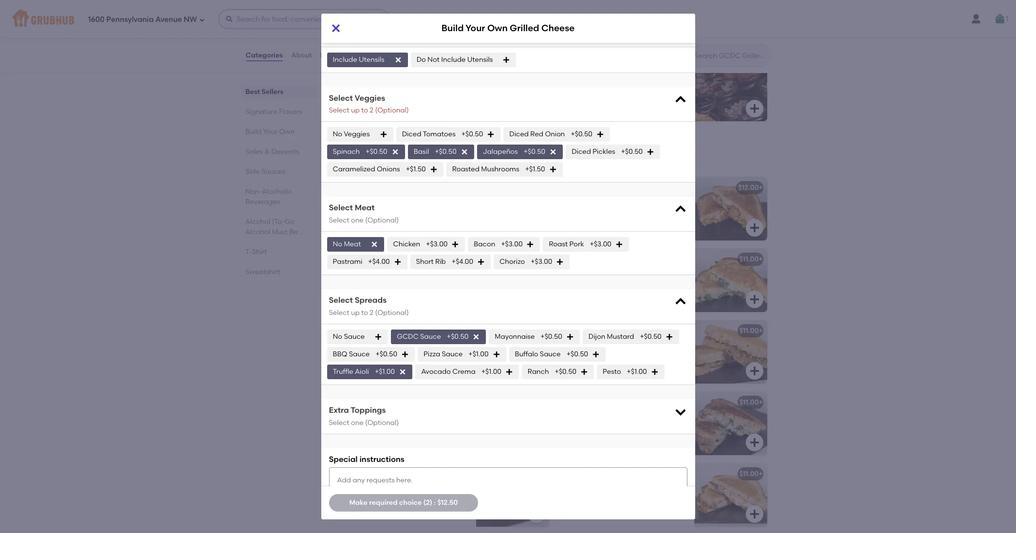 Task type: locate. For each thing, give the bounding box(es) containing it.
ranch
[[345, 289, 366, 297], [528, 368, 549, 376]]

pesto down (bell
[[603, 368, 621, 376]]

sauces
[[261, 168, 285, 176]]

$11.00 + for cheddar and blue cheese, buffalo crunch (diced carrot, celery, onion), ranch and hot sauce
[[521, 255, 545, 263]]

buffalo down no meat
[[345, 255, 369, 263]]

1 horizontal spatial own
[[487, 23, 508, 34]]

include up most
[[329, 18, 357, 28]]

+ for mozzarella cheese, roasted mushrooms, spinach, truffle herb aioli
[[759, 398, 763, 406]]

0 vertical spatial to
[[361, 106, 368, 115]]

ranch down buffalo sauce
[[528, 368, 549, 376]]

build for build your own grilled cheese
[[442, 23, 464, 34]]

mustard inside swiss cheese, pastrami, sauekraut, mustard
[[345, 493, 372, 502]]

1 mozzarella from the top
[[563, 269, 598, 277]]

0 vertical spatial build
[[442, 23, 464, 34]]

buffalo
[[345, 255, 369, 263], [435, 269, 458, 277], [515, 350, 538, 358]]

+$0.50 up the onion)
[[567, 350, 588, 358]]

cheese
[[541, 23, 575, 34], [580, 157, 601, 164]]

0 vertical spatial tomato,
[[428, 197, 455, 206]]

0 vertical spatial mac
[[560, 157, 573, 164]]

+$0.50 up patty
[[524, 148, 546, 156]]

1 horizontal spatial +$1.50
[[525, 165, 545, 174]]

2 cajun from the top
[[563, 350, 583, 359]]

+$0.50 up buffalo sauce
[[541, 333, 562, 341]]

bbq down no sauce
[[333, 350, 347, 358]]

2 select from the top
[[329, 93, 353, 103]]

to inside select spreads select up to 2 (optional)
[[361, 309, 368, 317]]

mozzarella,
[[345, 412, 381, 420]]

categories button
[[245, 38, 283, 73]]

1 horizontal spatial cheese
[[580, 157, 601, 164]]

meat
[[355, 203, 375, 213], [344, 240, 361, 248]]

0 horizontal spatial $12.00 +
[[520, 327, 545, 335]]

1 horizontal spatial red
[[530, 130, 543, 138]]

0 vertical spatial spinach,
[[628, 269, 657, 277]]

(optional) for include utensils?
[[365, 31, 399, 40]]

chorizo
[[500, 258, 525, 266]]

(optional) down the utensils?
[[365, 31, 399, 40]]

0 vertical spatial roasted
[[452, 165, 480, 174]]

pesto down green
[[563, 279, 581, 287]]

2 vertical spatial truffle
[[635, 422, 655, 430]]

0 vertical spatial $12.00
[[738, 183, 759, 192]]

truffle herb
[[563, 398, 602, 406]]

0 vertical spatial buffalo
[[345, 255, 369, 263]]

+$0.50 up available
[[435, 148, 457, 156]]

+$4.00 up (diced
[[368, 258, 390, 266]]

$11.00 for mozzarella cheese, roasted mushrooms, spinach, truffle herb aioli
[[740, 398, 759, 406]]

signature down 'best sellers'
[[245, 108, 277, 116]]

0 vertical spatial veggies
[[355, 93, 385, 103]]

mustard up (bell
[[607, 333, 634, 341]]

best up most
[[337, 33, 359, 45]]

0 vertical spatial crunch
[[345, 279, 369, 287]]

do not include utensils
[[417, 55, 493, 64]]

cajun
[[563, 327, 583, 335], [563, 350, 583, 359]]

+$1.00 right the crema
[[481, 368, 502, 376]]

1 +$1.50 from the left
[[406, 165, 426, 174]]

cheese, right american
[[379, 197, 405, 206]]

+$0.50 for dijon mustard
[[640, 333, 662, 341]]

american cheese, diced tomato, bacon button
[[339, 177, 549, 240]]

gcdc's
[[337, 157, 359, 164]]

diced up chees,
[[404, 340, 424, 349]]

diced red onion
[[510, 130, 565, 138]]

up inside select spreads select up to 2 (optional)
[[351, 309, 360, 317]]

best
[[337, 33, 359, 45], [245, 88, 260, 96]]

build up sides
[[245, 128, 261, 136]]

0 horizontal spatial mustard
[[345, 493, 372, 502]]

sides & desserts
[[245, 148, 299, 156]]

mac right or on the right top of the page
[[560, 157, 573, 164]]

+$0.50 down buffalo sauce
[[555, 368, 577, 376]]

up
[[351, 106, 360, 115], [351, 309, 360, 317]]

$12.00
[[738, 183, 759, 192], [520, 327, 541, 335]]

crunch up spreads
[[345, 279, 369, 287]]

cheese, inside mozzarella cheese, roasted mushrooms, spinach, truffle herb aioli
[[599, 412, 626, 420]]

1 horizontal spatial utensils
[[467, 55, 493, 64]]

veggies for no
[[344, 130, 370, 138]]

1 vertical spatial spinach,
[[428, 412, 457, 420]]

(optional) inside extra toppings select one (optional)
[[365, 419, 399, 427]]

pizza down jalapeno,
[[424, 350, 440, 358]]

cheese, right "jack"
[[652, 340, 679, 349]]

2 to from the top
[[361, 309, 368, 317]]

1 vertical spatial &
[[574, 157, 579, 164]]

Special instructions text field
[[329, 467, 687, 504]]

+$1.00 down pork,
[[375, 368, 395, 376]]

1 vertical spatial your
[[263, 128, 277, 136]]

include for utensils?
[[329, 18, 357, 28]]

bacon up buffalo blue image
[[474, 240, 495, 248]]

2 vertical spatial one
[[351, 419, 364, 427]]

2 vertical spatial signature
[[385, 157, 412, 164]]

build your own tab
[[245, 127, 313, 137]]

1 horizontal spatial pesto
[[603, 368, 621, 376]]

cheddar inside cheddar and pepper jack cheese, cajun crunch (bell pepper, celery, onion) remoulade
[[563, 340, 592, 349]]

own for build your own grilled cheese
[[487, 23, 508, 34]]

1 one from the top
[[351, 31, 364, 40]]

svg image
[[994, 13, 1006, 25], [225, 15, 233, 23], [394, 56, 402, 64], [503, 56, 511, 64], [674, 93, 687, 106], [487, 131, 495, 139], [597, 131, 604, 139], [391, 148, 399, 156], [647, 148, 655, 156], [674, 203, 687, 216], [527, 241, 534, 249], [615, 241, 623, 249], [556, 258, 564, 266], [749, 294, 760, 305], [674, 295, 687, 309], [375, 333, 382, 341], [473, 333, 480, 341], [666, 333, 673, 341], [401, 351, 409, 358], [493, 351, 500, 358], [531, 365, 542, 377], [749, 365, 760, 377], [399, 368, 407, 376], [505, 368, 513, 376], [581, 368, 588, 376], [651, 368, 659, 376], [531, 508, 542, 520], [749, 508, 760, 520]]

+$0.50 up the pizza sauce
[[447, 333, 469, 341]]

+$1.00 for aioli
[[375, 368, 395, 376]]

bacon down american
[[345, 207, 366, 215]]

meat inside 'select meat select one (optional)'
[[355, 203, 375, 213]]

2
[[370, 106, 374, 115], [370, 309, 374, 317]]

veggies inside select veggies select up to 2 (optional)
[[355, 93, 385, 103]]

1 vertical spatial build
[[245, 128, 261, 136]]

no sauce
[[333, 333, 365, 341]]

1 horizontal spatial flavors
[[389, 144, 426, 156]]

2 for veggies
[[370, 106, 374, 115]]

bbq down jalapeno,
[[440, 350, 454, 359]]

(2)
[[423, 499, 432, 507]]

roasted inside mozzarella cheese, roasted mushrooms, spinach, truffle herb aioli
[[628, 412, 655, 420]]

2 inside select spreads select up to 2 (optional)
[[370, 309, 374, 317]]

0 vertical spatial onion
[[545, 130, 565, 138]]

mozzarella inside mozzarella cheese, roasted mushrooms, spinach, truffle herb aioli
[[563, 412, 598, 420]]

1 vertical spatial roasted
[[628, 412, 655, 420]]

2 for spreads
[[370, 309, 374, 317]]

flavors inside signature flavors gcdc's famous signature flavors: available as a grilled cheese, patty melt, or mac & cheese bowl.
[[389, 144, 426, 156]]

cheese, inside swiss cheese, pastrami, sauekraut, mustard
[[364, 484, 391, 492]]

build up do not include utensils
[[442, 23, 464, 34]]

buffalo for buffalo blue
[[345, 255, 369, 263]]

sweatshirt
[[245, 268, 280, 276]]

+$0.50 down gcdc
[[376, 350, 397, 358]]

reviews button
[[320, 38, 348, 73]]

0 vertical spatial one
[[351, 31, 364, 40]]

reuben
[[345, 470, 370, 478]]

avocado crema
[[421, 368, 476, 376]]

+$0.50 for bbq sauce
[[376, 350, 397, 358]]

0 horizontal spatial +$4.00
[[368, 258, 390, 266]]

1 horizontal spatial celery,
[[653, 350, 675, 359]]

1 vertical spatial veggies
[[344, 130, 370, 138]]

celery, right pepper,
[[653, 350, 675, 359]]

one up ordered
[[351, 31, 364, 40]]

2 2 from the top
[[370, 309, 374, 317]]

swiss cheese, pastrami, sauekraut, mustard
[[345, 484, 461, 502]]

include
[[329, 18, 357, 28], [333, 55, 357, 64], [441, 55, 466, 64]]

0 horizontal spatial celery,
[[417, 279, 439, 287]]

1 horizontal spatial truffle
[[563, 398, 584, 406]]

mustard
[[607, 333, 634, 341], [345, 493, 372, 502]]

0 vertical spatial no
[[333, 130, 342, 138]]

include down most
[[333, 55, 357, 64]]

1 horizontal spatial best
[[337, 33, 359, 45]]

cheese, up pork,
[[376, 340, 403, 349]]

0 vertical spatial pizza
[[424, 350, 440, 358]]

0 horizontal spatial $12.00
[[520, 327, 541, 335]]

to
[[361, 106, 368, 115], [361, 309, 368, 317]]

0 horizontal spatial flavors
[[279, 108, 302, 116]]

build your own
[[245, 128, 294, 136]]

southwest image
[[694, 177, 767, 240]]

+$0.50 right pickles
[[621, 148, 643, 156]]

own for build your own
[[279, 128, 294, 136]]

sides & desserts tab
[[245, 147, 313, 157]]

spinach, left basil,
[[628, 269, 657, 277]]

pork,
[[366, 350, 383, 359]]

$11.00
[[521, 255, 541, 263], [740, 255, 759, 263], [740, 327, 759, 335], [521, 398, 541, 406], [740, 398, 759, 406], [740, 470, 759, 478]]

no up spinach
[[333, 130, 342, 138]]

sellers up on
[[362, 33, 396, 45]]

0 vertical spatial blue
[[370, 255, 385, 263]]

truffle aioli
[[333, 368, 369, 376]]

cajun up the onion)
[[563, 350, 583, 359]]

cheese, inside mozzarella cheese, spinach, basil, pesto
[[599, 269, 626, 277]]

pizza sauce
[[424, 350, 463, 358]]

mediterranean image
[[476, 392, 549, 455]]

1 no from the top
[[333, 130, 342, 138]]

cheese, up mushrooms
[[497, 157, 520, 164]]

mac
[[560, 157, 573, 164], [384, 350, 399, 359]]

bbq image
[[476, 320, 549, 384]]

1 horizontal spatial tomato,
[[428, 197, 455, 206]]

ordered
[[354, 46, 381, 55]]

2 no from the top
[[333, 240, 342, 248]]

side
[[245, 168, 259, 176]]

roast
[[549, 240, 568, 248]]

1 vertical spatial meat
[[344, 240, 361, 248]]

bbq
[[345, 327, 359, 335], [333, 350, 347, 358], [440, 350, 454, 359]]

3 no from the top
[[333, 333, 342, 341]]

+$0.50 up pepper,
[[640, 333, 662, 341]]

+$1.50
[[406, 165, 426, 174], [525, 165, 545, 174]]

extra
[[329, 406, 349, 415]]

(optional) inside select spreads select up to 2 (optional)
[[375, 309, 409, 317]]

truffle for truffle herb
[[563, 398, 584, 406]]

0 horizontal spatial &
[[264, 148, 269, 156]]

2 inside select veggies select up to 2 (optional)
[[370, 106, 374, 115]]

american cheese, diced tomato, bacon
[[345, 197, 455, 215]]

+$1.50 down the flavors: in the left of the page
[[406, 165, 426, 174]]

side sauces tab
[[245, 167, 313, 177]]

on
[[382, 46, 391, 55]]

1 vertical spatial crunch
[[584, 350, 609, 359]]

cajun inside cheddar and pepper jack cheese, cajun crunch (bell pepper, celery, onion) remoulade
[[563, 350, 583, 359]]

blue up carrot,
[[391, 269, 405, 277]]

2 vertical spatial no
[[333, 333, 342, 341]]

red down feta
[[394, 422, 407, 430]]

+$0.50 for jalapeños
[[524, 148, 546, 156]]

crema
[[453, 368, 476, 376]]

signature up famous in the left of the page
[[337, 144, 387, 156]]

one inside extra toppings select one (optional)
[[351, 419, 364, 427]]

pizza left 'melt'
[[563, 470, 580, 478]]

+$3.00 up chorizo
[[501, 240, 523, 248]]

1 up from the top
[[351, 106, 360, 115]]

pastrami
[[333, 258, 362, 266]]

to inside select veggies select up to 2 (optional)
[[361, 106, 368, 115]]

1 vertical spatial mac
[[384, 350, 399, 359]]

mozzarella down green
[[563, 269, 598, 277]]

make
[[349, 499, 368, 507]]

0 vertical spatial &
[[264, 148, 269, 156]]

cheese, inside american cheese, diced tomato, bacon
[[379, 197, 405, 206]]

diced down the flavors: in the left of the page
[[407, 197, 426, 206]]

pesto inside mozzarella cheese, spinach, basil, pesto
[[563, 279, 581, 287]]

your for build your own
[[263, 128, 277, 136]]

flavors inside tab
[[279, 108, 302, 116]]

0 vertical spatial pesto
[[563, 279, 581, 287]]

one inside include utensils? select one (optional)
[[351, 31, 364, 40]]

$11.00 for mozzarella cheese, spinach, basil, pesto
[[740, 255, 759, 263]]

0 horizontal spatial utensils
[[359, 55, 385, 64]]

meat for no
[[344, 240, 361, 248]]

1 to from the top
[[361, 106, 368, 115]]

no for select veggies
[[333, 130, 342, 138]]

2 right $4.00
[[370, 106, 374, 115]]

spinach, right mushrooms,
[[604, 422, 633, 430]]

1 horizontal spatial pizza
[[563, 470, 580, 478]]

1 vertical spatial 2
[[370, 309, 374, 317]]

1 vertical spatial herb
[[657, 422, 673, 430]]

one down american
[[351, 216, 364, 225]]

0 vertical spatial celery,
[[417, 279, 439, 287]]

0 horizontal spatial pizza
[[424, 350, 440, 358]]

+$1.00 for sauce
[[469, 350, 489, 358]]

1 vertical spatial no
[[333, 240, 342, 248]]

0 horizontal spatial blue
[[370, 255, 385, 263]]

up inside select veggies select up to 2 (optional)
[[351, 106, 360, 115]]

one for utensils?
[[351, 31, 364, 40]]

0 vertical spatial your
[[466, 23, 485, 34]]

meat down caramelized onions
[[355, 203, 375, 213]]

1 horizontal spatial mac
[[560, 157, 573, 164]]

tomato, inside mozzarella, feta cheese, spinach, tomato, diced red onion
[[345, 422, 372, 430]]

1 vertical spatial aioli
[[563, 432, 577, 440]]

utensils down ordered
[[359, 55, 385, 64]]

cheddar for cajun
[[563, 340, 592, 349]]

best inside tab
[[245, 88, 260, 96]]

build inside tab
[[245, 128, 261, 136]]

1 vertical spatial red
[[394, 422, 407, 430]]

+$3.00 for chicken
[[426, 240, 448, 248]]

1 horizontal spatial bacon
[[474, 240, 495, 248]]

non-alcoholic beverages
[[245, 187, 292, 206]]

1 vertical spatial celery,
[[653, 350, 675, 359]]

grilled
[[510, 23, 539, 34], [477, 157, 496, 164]]

sauce for gcdc sauce
[[420, 333, 441, 341]]

ranch down the pastrami
[[345, 289, 366, 297]]

cheddar
[[345, 269, 374, 277], [345, 340, 374, 349], [563, 340, 592, 349]]

crunch up remoulade
[[584, 350, 609, 359]]

to down spreads
[[361, 309, 368, 317]]

cheese, down short
[[406, 269, 433, 277]]

tomato, inside american cheese, diced tomato, bacon
[[428, 197, 455, 206]]

$11.00 for mozzarella, feta cheese, spinach, tomato, diced red onion
[[521, 398, 541, 406]]

aioli down pulled
[[355, 368, 369, 376]]

cheddar inside cheddar and blue cheese, buffalo crunch (diced carrot, celery, onion), ranch and hot sauce
[[345, 269, 374, 277]]

desserts
[[271, 148, 299, 156]]

cheese, inside signature flavors gcdc's famous signature flavors: available as a grilled cheese, patty melt, or mac & cheese bowl.
[[497, 157, 520, 164]]

select spreads select up to 2 (optional)
[[329, 296, 409, 317]]

+$3.00 down roast
[[531, 258, 552, 266]]

no up bbq sauce
[[333, 333, 342, 341]]

sellers up signature flavors
[[261, 88, 283, 96]]

own
[[487, 23, 508, 34], [279, 128, 294, 136]]

0 horizontal spatial buffalo
[[345, 255, 369, 263]]

utensils down build your own grilled cheese
[[467, 55, 493, 64]]

include right not
[[441, 55, 466, 64]]

select inside extra toppings select one (optional)
[[329, 419, 349, 427]]

2 mozzarella from the top
[[563, 412, 598, 420]]

up down spreads
[[351, 309, 360, 317]]

& inside signature flavors gcdc's famous signature flavors: available as a grilled cheese, patty melt, or mac & cheese bowl.
[[574, 157, 579, 164]]

instructions
[[360, 455, 405, 464]]

0 vertical spatial flavors
[[279, 108, 302, 116]]

bowl.
[[603, 157, 618, 164]]

0 vertical spatial truffle
[[333, 368, 353, 376]]

cheddar inside cheddar cheese, diced jalapeno, pulled pork, mac and chees, bbq sauce
[[345, 340, 374, 349]]

sauce for buffalo sauce
[[540, 350, 561, 358]]

flavors up the flavors: in the left of the page
[[389, 144, 426, 156]]

$13.00
[[520, 470, 541, 478]]

spinach,
[[628, 269, 657, 277], [428, 412, 457, 420], [604, 422, 633, 430]]

3 select from the top
[[329, 106, 349, 115]]

to for spreads
[[361, 309, 368, 317]]

up down "tomato"
[[351, 106, 360, 115]]

best sellers most ordered on grubhub
[[337, 33, 422, 55]]

+$3.00
[[426, 240, 448, 248], [501, 240, 523, 248], [590, 240, 612, 248], [531, 258, 552, 266]]

1 +$4.00 from the left
[[368, 258, 390, 266]]

+
[[759, 183, 763, 192], [541, 255, 545, 263], [759, 255, 763, 263], [541, 327, 545, 335], [759, 327, 763, 335], [541, 398, 545, 406], [759, 398, 763, 406], [759, 470, 763, 478]]

(optional) down american cheese, diced tomato, bacon
[[365, 216, 399, 225]]

3 one from the top
[[351, 419, 364, 427]]

most
[[337, 46, 353, 55]]

0 vertical spatial red
[[530, 130, 543, 138]]

0 vertical spatial best
[[337, 33, 359, 45]]

one down toppings
[[351, 419, 364, 427]]

not
[[428, 55, 440, 64]]

short
[[416, 258, 434, 266]]

0 vertical spatial own
[[487, 23, 508, 34]]

red up patty
[[530, 130, 543, 138]]

mustard down the swiss
[[345, 493, 372, 502]]

make required choice (2) : $12.50
[[349, 499, 458, 507]]

feta
[[383, 412, 398, 420]]

1 vertical spatial $12.00 +
[[520, 327, 545, 335]]

aioli
[[355, 368, 369, 376], [563, 432, 577, 440]]

build for build your own
[[245, 128, 261, 136]]

1 vertical spatial flavors
[[389, 144, 426, 156]]

and down (diced
[[367, 289, 381, 297]]

0 horizontal spatial pesto
[[563, 279, 581, 287]]

+$4.00 for pastrami
[[368, 258, 390, 266]]

hot
[[382, 289, 394, 297]]

mozzarella for truffle
[[563, 412, 598, 420]]

mac right pork,
[[384, 350, 399, 359]]

+$4.00 right rib
[[452, 258, 473, 266]]

svg image
[[199, 17, 205, 23], [330, 22, 342, 34], [749, 103, 760, 115], [380, 131, 387, 139], [461, 148, 468, 156], [549, 148, 557, 156], [430, 166, 438, 174], [549, 166, 557, 174], [531, 222, 542, 234], [749, 222, 760, 234], [371, 241, 379, 249], [452, 241, 459, 249], [394, 258, 402, 266], [477, 258, 485, 266], [566, 333, 574, 341], [592, 351, 600, 358], [674, 405, 687, 419], [749, 437, 760, 448]]

+$1.50 for caramelized onions
[[406, 165, 426, 174]]

(optional) inside 'select meat select one (optional)'
[[365, 216, 399, 225]]

your
[[466, 23, 485, 34], [263, 128, 277, 136]]

+$1.50 down patty
[[525, 165, 545, 174]]

2 +$4.00 from the left
[[452, 258, 473, 266]]

1 horizontal spatial build
[[442, 23, 464, 34]]

spinach, inside mozzarella, feta cheese, spinach, tomato, diced red onion
[[428, 412, 457, 420]]

+ for mozzarella, feta cheese, spinach, tomato, diced red onion
[[541, 398, 545, 406]]

$11.00 + for cheddar and pepper jack cheese, cajun crunch (bell pepper, celery, onion) remoulade
[[740, 327, 763, 335]]

pork
[[570, 240, 584, 248]]

+$0.50 for diced tomatoes
[[462, 130, 483, 138]]

mediterranean
[[345, 398, 394, 406]]

to down "tomato"
[[361, 106, 368, 115]]

pizza for pizza sauce
[[424, 350, 440, 358]]

buffalo down mayonnaise
[[515, 350, 538, 358]]

blue up (diced
[[370, 255, 385, 263]]

search icon image
[[679, 50, 690, 61]]

1 vertical spatial cheese
[[580, 157, 601, 164]]

2 +$1.50 from the left
[[525, 165, 545, 174]]

0 horizontal spatial ranch
[[345, 289, 366, 297]]

(optional) down toppings
[[365, 419, 399, 427]]

1 vertical spatial blue
[[391, 269, 405, 277]]

cheese, up required
[[364, 484, 391, 492]]

1 horizontal spatial sellers
[[362, 33, 396, 45]]

cheddar up the onion)
[[563, 340, 592, 349]]

cheese, right feta
[[399, 412, 426, 420]]

cheese, down goddess
[[599, 269, 626, 277]]

veggies for select
[[355, 93, 385, 103]]

reviews
[[320, 51, 347, 59]]

tomato, down mozzarella,
[[345, 422, 372, 430]]

short rib
[[416, 258, 446, 266]]

diced up 'basil'
[[402, 130, 421, 138]]

1 select from the top
[[329, 31, 349, 40]]

buffalo blue
[[345, 255, 385, 263]]

1 vertical spatial onion
[[409, 422, 429, 430]]

mozzarella for green
[[563, 269, 598, 277]]

$12.00 +
[[738, 183, 763, 192], [520, 327, 545, 335]]

your up do not include utensils
[[466, 23, 485, 34]]

meat up the pastrami
[[344, 240, 361, 248]]

(optional) for select meat
[[365, 216, 399, 225]]

1 horizontal spatial &
[[574, 157, 579, 164]]

signature inside tab
[[245, 108, 277, 116]]

1 vertical spatial grilled
[[477, 157, 496, 164]]

flavors for signature flavors
[[279, 108, 302, 116]]

+$3.00 for bacon
[[501, 240, 523, 248]]

1 horizontal spatial buffalo
[[435, 269, 458, 277]]

utensils
[[359, 55, 385, 64], [467, 55, 493, 64]]

1 vertical spatial to
[[361, 309, 368, 317]]

1 cajun from the top
[[563, 327, 583, 335]]

0 vertical spatial signature
[[245, 108, 277, 116]]

best for best sellers most ordered on grubhub
[[337, 33, 359, 45]]

2 vertical spatial buffalo
[[515, 350, 538, 358]]

$11.00 for cheddar and blue cheese, buffalo crunch (diced carrot, celery, onion), ranch and hot sauce
[[521, 255, 541, 263]]

best up signature flavors
[[245, 88, 260, 96]]

one inside 'select meat select one (optional)'
[[351, 216, 364, 225]]

buffalo up onion),
[[435, 269, 458, 277]]

sellers for best sellers most ordered on grubhub
[[362, 33, 396, 45]]

0 horizontal spatial tomato,
[[345, 422, 372, 430]]

1 vertical spatial mustard
[[345, 493, 372, 502]]

buffalo for buffalo sauce
[[515, 350, 538, 358]]

+$3.00 up rib
[[426, 240, 448, 248]]

0 vertical spatial 2
[[370, 106, 374, 115]]

pickles
[[593, 148, 615, 156]]

&
[[264, 148, 269, 156], [574, 157, 579, 164]]

1 vertical spatial own
[[279, 128, 294, 136]]

1 2 from the top
[[370, 106, 374, 115]]

sellers inside best sellers tab
[[261, 88, 283, 96]]

8 select from the top
[[329, 419, 349, 427]]

spinach, inside mozzarella cheese, spinach, basil, pesto
[[628, 269, 657, 277]]

(optional) inside include utensils? select one (optional)
[[365, 31, 399, 40]]

2 up from the top
[[351, 309, 360, 317]]

include inside include utensils? select one (optional)
[[329, 18, 357, 28]]

special instructions
[[329, 455, 405, 464]]

2 down spreads
[[370, 309, 374, 317]]

& right sides
[[264, 148, 269, 156]]

1 vertical spatial truffle
[[563, 398, 584, 406]]

0 horizontal spatial crunch
[[345, 279, 369, 287]]

(optional) down hot
[[375, 309, 409, 317]]

swiss
[[345, 484, 362, 492]]

up for veggies
[[351, 106, 360, 115]]

cheddar down buffalo blue
[[345, 269, 374, 277]]

best inside best sellers most ordered on grubhub
[[337, 33, 359, 45]]

2 vertical spatial spinach,
[[604, 422, 633, 430]]

+$1.50 for roasted mushrooms
[[525, 165, 545, 174]]

2 horizontal spatial buffalo
[[515, 350, 538, 358]]

1 utensils from the left
[[359, 55, 385, 64]]

and up remoulade
[[594, 340, 607, 349]]

+$0.50 for ranch
[[555, 368, 577, 376]]

sweatshirt tab
[[245, 267, 313, 277]]

& down diced pickles
[[574, 157, 579, 164]]

1 vertical spatial tomato,
[[345, 422, 372, 430]]

own inside tab
[[279, 128, 294, 136]]

1 horizontal spatial $12.00 +
[[738, 183, 763, 192]]

+$0.50 up signature flavors gcdc's famous signature flavors: available as a grilled cheese, patty melt, or mac & cheese bowl.
[[462, 130, 483, 138]]

2 one from the top
[[351, 216, 364, 225]]

herb
[[585, 398, 602, 406], [657, 422, 673, 430]]

sellers inside best sellers most ordered on grubhub
[[362, 33, 396, 45]]

tab
[[245, 217, 313, 237]]

0 horizontal spatial own
[[279, 128, 294, 136]]

$12.00 + for southwest image
[[738, 183, 763, 192]]

pennsylvania
[[106, 15, 154, 24]]

mozzarella inside mozzarella cheese, spinach, basil, pesto
[[563, 269, 598, 277]]

(bell
[[610, 350, 625, 359]]

your inside tab
[[263, 128, 277, 136]]

(diced
[[371, 279, 392, 287]]



Task type: describe. For each thing, give the bounding box(es) containing it.
cheddar cheese, diced jalapeno, pulled pork, mac and chees, bbq sauce
[[345, 340, 459, 368]]

no veggies
[[333, 130, 370, 138]]

signature for signature flavors
[[245, 108, 277, 116]]

gcdc
[[397, 333, 419, 341]]

mushrooms
[[481, 165, 519, 174]]

to for veggies
[[361, 106, 368, 115]]

truffle inside mozzarella cheese, roasted mushrooms, spinach, truffle herb aioli
[[635, 422, 655, 430]]

bbq sauce
[[333, 350, 370, 358]]

7 select from the top
[[329, 309, 349, 317]]

dijon mustard
[[589, 333, 634, 341]]

mozzarella, feta cheese, spinach, tomato, diced red onion
[[345, 412, 457, 430]]

american
[[345, 197, 377, 206]]

select veggies select up to 2 (optional)
[[329, 93, 409, 115]]

cheese, inside cheddar cheese, diced jalapeno, pulled pork, mac and chees, bbq sauce
[[376, 340, 403, 349]]

pepper,
[[626, 350, 652, 359]]

diced up jalapeños
[[510, 130, 529, 138]]

pastrami,
[[392, 484, 424, 492]]

t-shirt tab
[[245, 247, 313, 257]]

0 horizontal spatial herb
[[585, 398, 602, 406]]

4 select from the top
[[329, 203, 353, 213]]

Search GCDC Grilled Cheese Bar search field
[[693, 51, 768, 60]]

svg image inside main navigation navigation
[[199, 17, 205, 23]]

6 select from the top
[[329, 296, 353, 305]]

pizza for pizza melt
[[563, 470, 580, 478]]

about button
[[291, 38, 312, 73]]

a
[[472, 157, 476, 164]]

diced inside cheddar cheese, diced jalapeno, pulled pork, mac and chees, bbq sauce
[[404, 340, 424, 349]]

spinach, inside mozzarella cheese, roasted mushrooms, spinach, truffle herb aioli
[[604, 422, 633, 430]]

select inside include utensils? select one (optional)
[[329, 31, 349, 40]]

no meat
[[333, 240, 361, 248]]

sauekraut,
[[425, 484, 461, 492]]

cheese inside signature flavors gcdc's famous signature flavors: available as a grilled cheese, patty melt, or mac & cheese bowl.
[[580, 157, 601, 164]]

0 vertical spatial grilled
[[510, 23, 539, 34]]

flavors:
[[414, 157, 435, 164]]

red inside mozzarella, feta cheese, spinach, tomato, diced red onion
[[394, 422, 407, 430]]

cheddar and blue cheese, buffalo crunch (diced carrot, celery, onion), ranch and hot sauce
[[345, 269, 463, 297]]

cheese, inside cheddar and blue cheese, buffalo crunch (diced carrot, celery, onion), ranch and hot sauce
[[406, 269, 433, 277]]

rib
[[435, 258, 446, 266]]

green goddess image
[[694, 249, 767, 312]]

shirt
[[252, 248, 267, 256]]

roasted mushrooms
[[452, 165, 519, 174]]

crunch inside cheddar and blue cheese, buffalo crunch (diced carrot, celery, onion), ranch and hot sauce
[[345, 279, 369, 287]]

mayonnaise
[[495, 333, 535, 341]]

pizza melt
[[563, 470, 596, 478]]

no for select spreads
[[333, 333, 342, 341]]

diced tomatoes
[[402, 130, 456, 138]]

as
[[464, 157, 471, 164]]

0 horizontal spatial cheese
[[541, 23, 575, 34]]

best sellers
[[245, 88, 283, 96]]

$4.00
[[346, 101, 364, 109]]

signature flavors
[[245, 108, 302, 116]]

cheese, inside cheddar and pepper jack cheese, cajun crunch (bell pepper, celery, onion) remoulade
[[652, 340, 679, 349]]

about
[[291, 51, 312, 59]]

signature flavors tab
[[245, 107, 313, 117]]

tomatoes
[[423, 130, 456, 138]]

up for spreads
[[351, 309, 360, 317]]

+ for cheddar and pepper jack cheese, cajun crunch (bell pepper, celery, onion) remoulade
[[759, 327, 763, 335]]

one for toppings
[[351, 419, 364, 427]]

buffalo inside cheddar and blue cheese, buffalo crunch (diced carrot, celery, onion), ranch and hot sauce
[[435, 269, 458, 277]]

jack
[[634, 340, 651, 349]]

+$0.50 for diced pickles
[[621, 148, 643, 156]]

cheddar for pork,
[[345, 340, 374, 349]]

flavors for signature flavors gcdc's famous signature flavors: available as a grilled cheese, patty melt, or mac & cheese bowl.
[[389, 144, 426, 156]]

bbq for bbq sauce
[[333, 350, 347, 358]]

$12.00 for southwest image
[[738, 183, 759, 192]]

celery, inside cheddar and pepper jack cheese, cajun crunch (bell pepper, celery, onion) remoulade
[[653, 350, 675, 359]]

cheese, inside mozzarella, feta cheese, spinach, tomato, diced red onion
[[399, 412, 426, 420]]

+$0.50 for mayonnaise
[[541, 333, 562, 341]]

truffle for truffle aioli
[[333, 368, 353, 376]]

t-shirt
[[245, 248, 267, 256]]

best for best sellers
[[245, 88, 260, 96]]

melt
[[582, 470, 596, 478]]

select meat select one (optional)
[[329, 203, 399, 225]]

$11.00 + for mozzarella cheese, roasted mushrooms, spinach, truffle herb aioli
[[740, 398, 763, 406]]

your for build your own grilled cheese
[[466, 23, 485, 34]]

tomato soup cup $4.00
[[346, 89, 406, 109]]

bacon inside american cheese, diced tomato, bacon
[[345, 207, 366, 215]]

svg image inside the 1 button
[[994, 13, 1006, 25]]

+$1.00 down pepper,
[[627, 368, 647, 376]]

1600
[[88, 15, 105, 24]]

celery, inside cheddar and blue cheese, buffalo crunch (diced carrot, celery, onion), ranch and hot sauce
[[417, 279, 439, 287]]

mushrooms,
[[563, 422, 603, 430]]

1600 pennsylvania avenue nw
[[88, 15, 197, 24]]

diced inside american cheese, diced tomato, bacon
[[407, 197, 426, 206]]

truffle herb image
[[694, 392, 767, 455]]

sauce for bbq sauce
[[349, 350, 370, 358]]

categories
[[246, 51, 283, 59]]

$11.00 + for mozzarella, feta cheese, spinach, tomato, diced red onion
[[521, 398, 545, 406]]

available
[[436, 157, 463, 164]]

dijon
[[589, 333, 605, 341]]

green
[[563, 255, 583, 263]]

side sauces
[[245, 168, 285, 176]]

and up (diced
[[376, 269, 389, 277]]

1
[[1006, 15, 1009, 23]]

bbq for bbq
[[345, 327, 359, 335]]

blue inside cheddar and blue cheese, buffalo crunch (diced carrot, celery, onion), ranch and hot sauce
[[391, 269, 405, 277]]

toppings
[[351, 406, 386, 415]]

sauce for no sauce
[[344, 333, 365, 341]]

onions
[[377, 165, 400, 174]]

+$1.00 for crema
[[481, 368, 502, 376]]

grubhub
[[392, 46, 422, 55]]

chees,
[[415, 350, 438, 359]]

extra toppings select one (optional)
[[329, 406, 399, 427]]

herb inside mozzarella cheese, roasted mushrooms, spinach, truffle herb aioli
[[657, 422, 673, 430]]

+ for mozzarella cheese, spinach, basil, pesto
[[759, 255, 763, 263]]

special
[[329, 455, 358, 464]]

$11.00 for cheddar and pepper jack cheese, cajun crunch (bell pepper, celery, onion) remoulade
[[740, 327, 759, 335]]

best sellers tab
[[245, 87, 313, 97]]

1 button
[[994, 10, 1009, 28]]

carrot,
[[393, 279, 416, 287]]

diced inside mozzarella, feta cheese, spinach, tomato, diced red onion
[[373, 422, 393, 430]]

signature flavors gcdc's famous signature flavors: available as a grilled cheese, patty melt, or mac & cheese bowl.
[[337, 144, 618, 164]]

:
[[434, 499, 436, 507]]

pepper
[[609, 340, 633, 349]]

cajun image
[[694, 320, 767, 384]]

caramelized
[[333, 165, 375, 174]]

include for utensils
[[333, 55, 357, 64]]

+$0.50 for buffalo sauce
[[567, 350, 588, 358]]

$12.00 + for the bbq image on the bottom of page
[[520, 327, 545, 335]]

+$0.50 for diced red onion
[[571, 130, 593, 138]]

basil
[[414, 148, 429, 156]]

1 vertical spatial ranch
[[528, 368, 549, 376]]

2 utensils from the left
[[467, 55, 493, 64]]

(optional) for extra toppings
[[365, 419, 399, 427]]

aioli inside mozzarella cheese, roasted mushrooms, spinach, truffle herb aioli
[[563, 432, 577, 440]]

sellers for best sellers
[[261, 88, 283, 96]]

sauce for pizza sauce
[[442, 350, 463, 358]]

non-alcoholic beverages tab
[[245, 187, 313, 207]]

mac inside cheddar cheese, diced jalapeno, pulled pork, mac and chees, bbq sauce
[[384, 350, 399, 359]]

onion inside mozzarella, feta cheese, spinach, tomato, diced red onion
[[409, 422, 429, 430]]

sides
[[245, 148, 263, 156]]

+ for cheddar and blue cheese, buffalo crunch (diced carrot, celery, onion), ranch and hot sauce
[[541, 255, 545, 263]]

or
[[553, 157, 559, 164]]

signature for signature flavors gcdc's famous signature flavors: available as a grilled cheese, patty melt, or mac & cheese bowl.
[[337, 144, 387, 156]]

main navigation navigation
[[0, 0, 1016, 38]]

gcdc sauce
[[397, 333, 441, 341]]

1 vertical spatial pesto
[[603, 368, 621, 376]]

0 vertical spatial mustard
[[607, 333, 634, 341]]

roast pork
[[549, 240, 584, 248]]

+$3.00 for chorizo
[[531, 258, 552, 266]]

+$4.00 for short rib
[[452, 258, 473, 266]]

do
[[417, 55, 426, 64]]

grilled inside signature flavors gcdc's famous signature flavors: available as a grilled cheese, patty melt, or mac & cheese bowl.
[[477, 157, 496, 164]]

and inside cheddar cheese, diced jalapeno, pulled pork, mac and chees, bbq sauce
[[400, 350, 414, 359]]

young american image
[[476, 177, 549, 240]]

cheddar for crunch
[[345, 269, 374, 277]]

choice
[[399, 499, 422, 507]]

and inside cheddar and pepper jack cheese, cajun crunch (bell pepper, celery, onion) remoulade
[[594, 340, 607, 349]]

no for select meat
[[333, 240, 342, 248]]

5 select from the top
[[329, 216, 349, 225]]

chicken
[[393, 240, 420, 248]]

pulled
[[345, 350, 365, 359]]

+$0.50 for spinach
[[366, 148, 387, 156]]

reuben image
[[476, 463, 549, 527]]

$11.00 + for mozzarella cheese, spinach, basil, pesto
[[740, 255, 763, 263]]

diced pickles
[[572, 148, 615, 156]]

(optional) inside select veggies select up to 2 (optional)
[[375, 106, 409, 115]]

0 vertical spatial aioli
[[355, 368, 369, 376]]

alcoholic
[[262, 187, 292, 196]]

soup
[[373, 89, 390, 98]]

diced left pickles
[[572, 148, 591, 156]]

sauce inside cheddar cheese, diced jalapeno, pulled pork, mac and chees, bbq sauce
[[345, 360, 365, 368]]

meat for select
[[355, 203, 375, 213]]

$12.00 for the bbq image on the bottom of page
[[520, 327, 541, 335]]

cup
[[392, 89, 406, 98]]

1 horizontal spatial onion
[[545, 130, 565, 138]]

build your own grilled cheese
[[442, 23, 575, 34]]

+$3.00 for roast pork
[[590, 240, 612, 248]]

crunch inside cheddar and pepper jack cheese, cajun crunch (bell pepper, celery, onion) remoulade
[[584, 350, 609, 359]]

remoulade
[[585, 360, 623, 368]]

0 horizontal spatial roasted
[[452, 165, 480, 174]]

required
[[369, 499, 398, 507]]

mac inside signature flavors gcdc's famous signature flavors: available as a grilled cheese, patty melt, or mac & cheese bowl.
[[560, 157, 573, 164]]

ranch inside cheddar and blue cheese, buffalo crunch (diced carrot, celery, onion), ranch and hot sauce
[[345, 289, 366, 297]]

sauce inside cheddar and blue cheese, buffalo crunch (diced carrot, celery, onion), ranch and hot sauce
[[396, 289, 417, 297]]

buffalo blue image
[[476, 249, 549, 312]]

& inside tab
[[264, 148, 269, 156]]

bbq inside cheddar cheese, diced jalapeno, pulled pork, mac and chees, bbq sauce
[[440, 350, 454, 359]]

onion)
[[563, 360, 584, 368]]

pizza melt image
[[694, 463, 767, 527]]

+$0.50 for basil
[[435, 148, 457, 156]]

include utensils? select one (optional)
[[329, 18, 399, 40]]

+ for cheddar cheese, diced jalapeno, pulled pork, mac and chees, bbq sauce
[[541, 327, 545, 335]]

+$0.50 for gcdc sauce
[[447, 333, 469, 341]]

spreads
[[355, 296, 387, 305]]

mozzarella cheese, roasted mushrooms, spinach, truffle herb aioli
[[563, 412, 673, 440]]

t-
[[245, 248, 252, 256]]

one for meat
[[351, 216, 364, 225]]

1 vertical spatial bacon
[[474, 240, 495, 248]]



Task type: vqa. For each thing, say whether or not it's contained in the screenshot.


